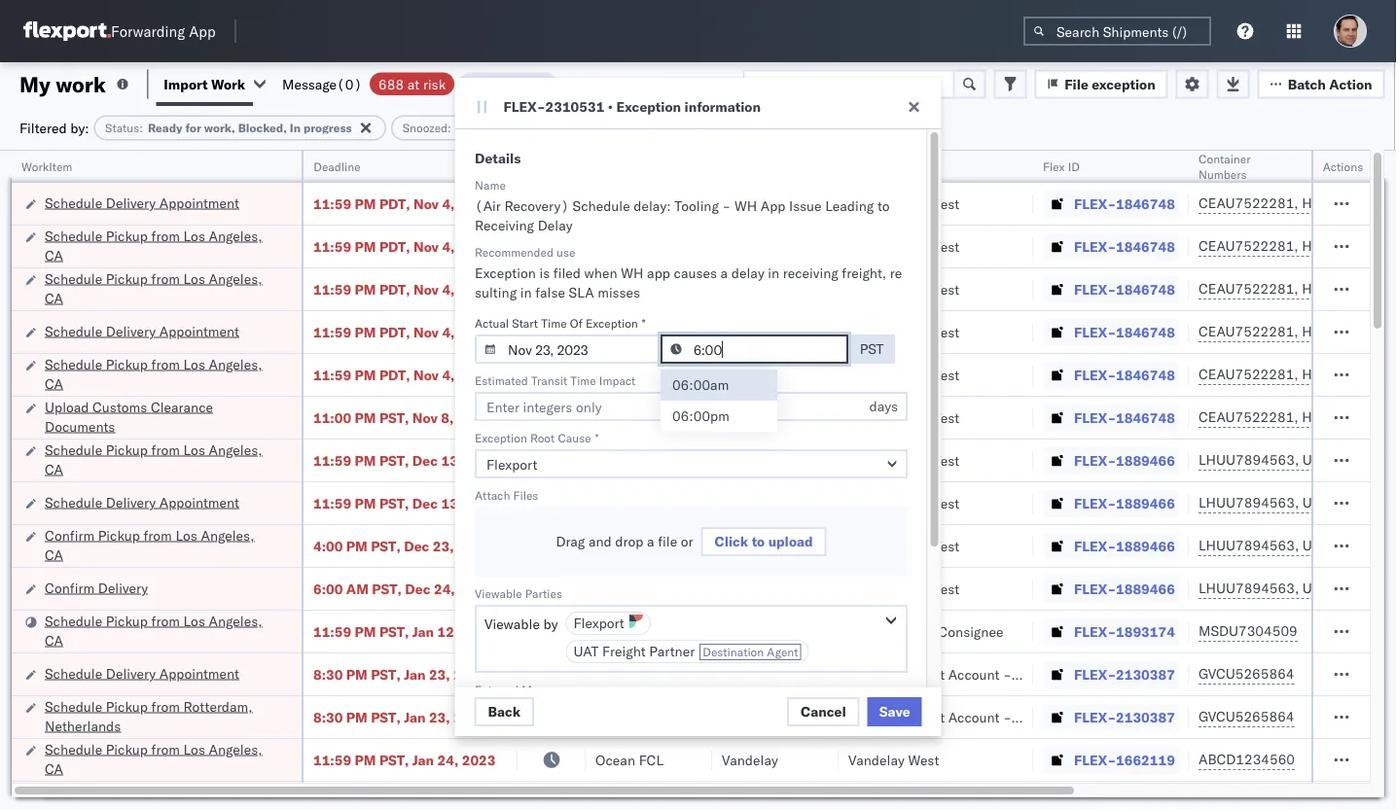 Task type: vqa. For each thing, say whether or not it's contained in the screenshot.


Task type: describe. For each thing, give the bounding box(es) containing it.
166 on track
[[468, 75, 548, 92]]

ca for 1st schedule pickup from los angeles, ca button from the bottom
[[45, 760, 63, 777]]

lhuu7894563, uetu5238478 for confirm pickup from los angeles, ca
[[1199, 537, 1396, 554]]

progress
[[303, 121, 352, 135]]

ca for fifth schedule pickup from los angeles, ca button
[[45, 632, 63, 649]]

fcl for third schedule pickup from los angeles, ca button from the top of the page
[[639, 366, 664, 383]]

--
[[1325, 752, 1342, 769]]

west
[[908, 752, 939, 769]]

schedule pickup from los angeles, ca for fifth schedule pickup from los angeles, ca button
[[45, 613, 262, 649]]

4 flex-1889466 from the top
[[1074, 580, 1175, 597]]

1 vertical spatial a
[[647, 533, 654, 550]]

fcl for fourth the schedule delivery appointment button from the top
[[639, 666, 664, 683]]

back button
[[474, 698, 534, 727]]

Flexport text field
[[474, 450, 907, 479]]

confirm pickup from los angeles, ca
[[45, 527, 254, 563]]

external message
[[474, 683, 568, 697]]

ceau7522281, for the upload customs clearance documents button
[[1199, 409, 1299, 426]]

angeles, for first schedule pickup from los angeles, ca button
[[209, 227, 262, 244]]

when
[[584, 265, 617, 282]]

in
[[290, 121, 301, 135]]

1 fcl from the top
[[639, 195, 664, 212]]

tooling
[[674, 198, 719, 215]]

nov for third schedule pickup from los angeles, ca button from the top of the page
[[414, 366, 439, 383]]

pickup for first schedule pickup from los angeles, ca button
[[106, 227, 148, 244]]

1 schedule delivery appointment button from the top
[[45, 193, 239, 215]]

dec for schedule delivery appointment
[[412, 495, 438, 512]]

import work button
[[164, 75, 245, 92]]

ceau7522281, hlxu6269489 for third schedule pickup from los angeles, ca button from the top of the page
[[1199, 366, 1396, 383]]

import
[[164, 75, 208, 92]]

lhuu7894563, uetu5238478 for schedule delivery appointment
[[1199, 494, 1396, 511]]

4 uetu5238478 from the top
[[1303, 580, 1396, 597]]

customs for first upload customs clearance documents link from the bottom of the page
[[93, 784, 147, 801]]

batch action button
[[1258, 70, 1385, 99]]

schedule pickup from rotterdam, netherlands
[[45, 698, 253, 735]]

test12345 for the upload customs clearance documents button
[[1325, 409, 1396, 426]]

688 at risk
[[379, 75, 446, 92]]

4 ceau7522281, from the top
[[1199, 323, 1299, 340]]

1 horizontal spatial *
[[642, 316, 645, 330]]

uetu5238478 for schedule pickup from los angeles, ca
[[1303, 451, 1396, 469]]

click to upload
[[714, 533, 813, 550]]

wh inside name (air recovery) schedule delay: tooling - wh app issue leading to receiving delay
[[734, 198, 757, 215]]

11:59 pm pdt, nov 4, 2022 for first schedule pickup from los angeles, ca button
[[313, 238, 492, 255]]

uetu5238478 for confirm pickup from los angeles, ca
[[1303, 537, 1396, 554]]

status
[[105, 121, 139, 135]]

(air
[[474, 198, 500, 215]]

customs for first upload customs clearance documents link from the top of the page
[[93, 398, 147, 415]]

1889466 for schedule delivery appointment
[[1116, 495, 1175, 512]]

fcl for 3rd the schedule delivery appointment button from the top
[[639, 495, 664, 512]]

1 11:59 pm pdt, nov 4, 2022 from the top
[[313, 195, 492, 212]]

5 schedule pickup from los angeles, ca button from the top
[[45, 612, 276, 652]]

by:
[[70, 119, 89, 136]]

1 hlxu6269489 from the top
[[1302, 195, 1396, 212]]

work
[[211, 75, 245, 92]]

demo
[[776, 623, 813, 640]]

numbers
[[1199, 167, 1247, 181]]

2023 for fifth schedule pickup from los angeles, ca button
[[462, 623, 496, 640]]

flex-2310531 • exception information
[[504, 98, 761, 115]]

angeles, for fifth schedule pickup from los angeles, ca button
[[209, 613, 262, 630]]

forwarding
[[111, 22, 185, 40]]

click
[[714, 533, 748, 550]]

dec for schedule pickup from los angeles, ca
[[412, 452, 438, 469]]

schedule pickup from los angeles, ca link for third schedule pickup from los angeles, ca button from the top of the page
[[45, 355, 276, 394]]

166
[[468, 75, 494, 92]]

angeles, for confirm pickup from los angeles, ca button
[[201, 527, 254, 544]]

false
[[535, 284, 565, 301]]

from for third schedule pickup from los angeles, ca button from the top of the page
[[151, 356, 180, 373]]

8:30 for schedule delivery appointment
[[313, 666, 343, 683]]

hlxu6269489 for third schedule pickup from los angeles, ca button from the top of the page
[[1302, 366, 1396, 383]]

3 schedule delivery appointment link from the top
[[45, 493, 239, 512]]

viewable for viewable parties
[[474, 586, 522, 601]]

of
[[570, 316, 582, 330]]

freight
[[602, 643, 645, 660]]

2022 right 8,
[[457, 409, 491, 426]]

6:00 am pst, dec 24, 2022
[[313, 580, 492, 597]]

4 4, from the top
[[442, 324, 455, 341]]

from for confirm pickup from los angeles, ca button
[[144, 527, 172, 544]]

receiving
[[783, 265, 838, 282]]

estimated transit time impact
[[474, 373, 635, 388]]

upload customs clearance documents for first upload customs clearance documents link from the top of the page
[[45, 398, 213, 435]]

Enter integers only number field
[[474, 392, 907, 421]]

clearance for first upload customs clearance documents link from the top of the page
[[151, 398, 213, 415]]

am
[[346, 580, 369, 597]]

by
[[543, 616, 558, 633]]

2022 down receiving
[[458, 238, 492, 255]]

lhuu7894563, for confirm pickup from los angeles, ca
[[1199, 537, 1299, 554]]

lagerfeld for schedule pickup from rotterdam, netherlands
[[1044, 709, 1102, 726]]

file
[[658, 533, 677, 550]]

1 ceau7522281, from the top
[[1199, 195, 1299, 212]]

2 upload customs clearance documents link from the top
[[45, 783, 276, 810]]

issue
[[789, 198, 821, 215]]

n
[[1396, 159, 1396, 174]]

4 ceau7522281, hlxu6269489 from the top
[[1199, 323, 1396, 340]]

1 1846748 from the top
[[1116, 195, 1175, 212]]

ca for third schedule pickup from los angeles, ca button from the bottom
[[45, 461, 63, 478]]

work,
[[204, 121, 235, 135]]

root
[[530, 431, 554, 445]]

2 upload from the top
[[45, 784, 89, 801]]

2023 for 1st schedule pickup from los angeles, ca button from the bottom
[[462, 752, 496, 769]]

use
[[556, 245, 575, 259]]

2 schedule delivery appointment link from the top
[[45, 322, 239, 341]]

1846748 for third schedule pickup from los angeles, ca button from the top of the page
[[1116, 366, 1175, 383]]

documents for first upload customs clearance documents link from the bottom of the page
[[45, 803, 115, 810]]

11:59 for fifth schedule pickup from los angeles, ca button
[[313, 623, 351, 640]]

forwarding app link
[[23, 21, 216, 41]]

3 resize handle column header from the left
[[562, 151, 586, 810]]

integration test account - karl lagerfeld for schedule delivery appointment
[[849, 666, 1102, 683]]

7 ocean fcl from the top
[[596, 495, 664, 512]]

3 ocean fcl from the top
[[596, 324, 664, 341]]

time for transit
[[570, 373, 596, 388]]

1 pdt, from the top
[[379, 195, 410, 212]]

misses
[[597, 284, 640, 301]]

8:30 for schedule pickup from rotterdam, netherlands
[[313, 709, 343, 726]]

mbl/mawb n
[[1325, 159, 1396, 174]]

1 resize handle column header from the left
[[278, 151, 302, 810]]

9 fcl from the top
[[639, 580, 664, 597]]

re
[[890, 265, 902, 282]]

lhuu7894563, for schedule delivery appointment
[[1199, 494, 1299, 511]]

0 horizontal spatial *
[[595, 431, 598, 445]]

viewable for viewable by
[[484, 616, 539, 633]]

flex-1846748 for third schedule pickup from los angeles, ca button from the top of the page
[[1074, 366, 1175, 383]]

1 schedule pickup from los angeles, ca button from the top
[[45, 226, 276, 267]]

0 horizontal spatial in
[[520, 284, 531, 301]]

ceau7522281, for second schedule pickup from los angeles, ca button
[[1199, 280, 1299, 297]]

2310531
[[545, 98, 605, 115]]

pickup for 1st schedule pickup from los angeles, ca button from the bottom
[[106, 741, 148, 758]]

2 ocean fcl from the top
[[596, 281, 664, 298]]

4 test12345 from the top
[[1325, 324, 1396, 341]]

6 ocean fcl from the top
[[596, 452, 664, 469]]

pickup for confirm pickup from los angeles, ca button
[[98, 527, 140, 544]]

4 schedule pickup from los angeles, ca button from the top
[[45, 440, 276, 481]]

netherlands
[[45, 718, 121, 735]]

1662119
[[1116, 752, 1175, 769]]

3 schedule pickup from los angeles, ca button from the top
[[45, 355, 276, 396]]

exception
[[1092, 75, 1156, 92]]

drag and drop a file or
[[555, 533, 693, 550]]

app
[[647, 265, 670, 282]]

no
[[456, 121, 472, 135]]

4, for first schedule pickup from los angeles, ca button's schedule pickup from los angeles, ca link
[[442, 238, 455, 255]]

rotterdam,
[[183, 698, 253, 715]]

confirm pickup from los angeles, ca link
[[45, 526, 276, 565]]

1 horizontal spatial message
[[521, 683, 568, 697]]

1 11:59 from the top
[[313, 195, 351, 212]]

destination
[[702, 645, 764, 660]]

4 schedule delivery appointment from the top
[[45, 665, 239, 682]]

mbl/mawb
[[1325, 159, 1393, 174]]

nov for the upload customs clearance documents button
[[412, 409, 438, 426]]

6 resize handle column header from the left
[[1010, 151, 1033, 810]]

exception down misses
[[585, 316, 638, 330]]

ca for third schedule pickup from los angeles, ca button from the top of the page
[[45, 375, 63, 392]]

Search Work text field
[[743, 70, 955, 99]]

2 schedule pickup from los angeles, ca button from the top
[[45, 269, 276, 310]]

los inside confirm pickup from los angeles, ca
[[176, 527, 197, 544]]

13, for schedule pickup from los angeles, ca
[[441, 452, 462, 469]]

test12345 for first schedule pickup from los angeles, ca button
[[1325, 238, 1396, 255]]

transit
[[531, 373, 567, 388]]

actual
[[474, 316, 509, 330]]

4 schedule delivery appointment link from the top
[[45, 664, 239, 684]]

4 resize handle column header from the left
[[689, 151, 712, 810]]

11 ocean fcl from the top
[[596, 666, 664, 683]]

upload customs clearance documents for first upload customs clearance documents link from the bottom of the page
[[45, 784, 213, 810]]

4 11:59 pm pdt, nov 4, 2022 from the top
[[313, 324, 492, 341]]

msdu7304509
[[1199, 623, 1298, 640]]

upload inside button
[[45, 398, 89, 415]]

9 resize handle column header from the left
[[1347, 151, 1370, 810]]

partner
[[649, 643, 694, 660]]

delay:
[[633, 198, 671, 215]]

1 4, from the top
[[442, 195, 455, 212]]

track
[[516, 75, 548, 92]]

1 upload customs clearance documents link from the top
[[45, 397, 276, 436]]

flex-1893174
[[1074, 623, 1175, 640]]

container numbers button
[[1189, 147, 1296, 182]]

4 lhuu7894563, uetu5238478 from the top
[[1199, 580, 1396, 597]]

dec up "11:59 pm pst, jan 12, 2023"
[[405, 580, 431, 597]]

2022 down sulting
[[458, 324, 492, 341]]

work
[[56, 71, 106, 97]]

9 ocean fcl from the top
[[596, 580, 664, 597]]

agent
[[767, 645, 798, 660]]

4, for schedule pickup from los angeles, ca link corresponding to second schedule pickup from los angeles, ca button
[[442, 281, 455, 298]]

11:59 pm pst, jan 12, 2023
[[313, 623, 496, 640]]

id
[[1068, 159, 1080, 174]]

confirm for confirm pickup from los angeles, ca
[[45, 527, 94, 544]]

2022 up 12,
[[458, 580, 492, 597]]

1 ceau7522281, hlxu6269489 from the top
[[1199, 195, 1396, 212]]

4 1846748 from the top
[[1116, 324, 1175, 341]]

from for third schedule pickup from los angeles, ca button from the bottom
[[151, 441, 180, 458]]

snoozed
[[403, 121, 448, 135]]

schedule pickup from los angeles, ca link for first schedule pickup from los angeles, ca button
[[45, 226, 276, 265]]

hlxu6269489 for the upload customs clearance documents button
[[1302, 409, 1396, 426]]

5 resize handle column header from the left
[[815, 151, 839, 810]]

11:59 for third schedule pickup from los angeles, ca button from the top of the page
[[313, 366, 351, 383]]

flex-1662119
[[1074, 752, 1175, 769]]

12 ocean fcl from the top
[[596, 752, 664, 769]]

actual start time of exception *
[[474, 316, 645, 330]]

confirm delivery
[[45, 579, 148, 596]]

2 schedule delivery appointment from the top
[[45, 323, 239, 340]]

files
[[513, 488, 538, 503]]

recovery)
[[504, 198, 569, 215]]

1 flex-1846748 from the top
[[1074, 195, 1175, 212]]

delay
[[537, 217, 572, 234]]

flex-1889466 for schedule pickup from los angeles, ca
[[1074, 452, 1175, 469]]

4 flex-1846748 from the top
[[1074, 324, 1175, 341]]

4 ocean fcl from the top
[[596, 366, 664, 383]]

batch action
[[1288, 75, 1372, 92]]

1 schedule delivery appointment from the top
[[45, 194, 239, 211]]

uat
[[573, 643, 598, 660]]

uetu5238478 for schedule delivery appointment
[[1303, 494, 1396, 511]]

2130387 for schedule delivery appointment
[[1116, 666, 1175, 683]]

3 schedule delivery appointment from the top
[[45, 494, 239, 511]]

flex-1889466 for confirm pickup from los angeles, ca
[[1074, 538, 1175, 555]]

delivery for 4th "schedule delivery appointment" link from the bottom of the page
[[106, 194, 156, 211]]

forwarding app
[[111, 22, 216, 40]]

deadline
[[313, 159, 360, 174]]

cancel
[[801, 704, 846, 721]]

10 ocean fcl from the top
[[596, 623, 664, 640]]

4 1889466 from the top
[[1116, 580, 1175, 597]]

7 resize handle column header from the left
[[1166, 151, 1189, 810]]

1 ocean fcl from the top
[[596, 195, 664, 212]]

maeu9736
[[1325, 623, 1396, 640]]

1 schedule delivery appointment link from the top
[[45, 193, 239, 213]]

ca for confirm pickup from los angeles, ca button
[[45, 546, 63, 563]]

: for snoozed
[[448, 121, 451, 135]]

4 abcdefg7 from the top
[[1325, 580, 1396, 597]]

2 resize handle column header from the left
[[494, 151, 518, 810]]



Task type: locate. For each thing, give the bounding box(es) containing it.
flexport demo consignee
[[722, 623, 881, 640]]

flex-
[[504, 98, 545, 115], [1074, 195, 1116, 212], [1074, 238, 1116, 255], [1074, 281, 1116, 298], [1074, 324, 1116, 341], [1074, 366, 1116, 383], [1074, 409, 1116, 426], [1074, 452, 1116, 469], [1074, 495, 1116, 512], [1074, 538, 1116, 555], [1074, 580, 1116, 597], [1074, 623, 1116, 640], [1074, 666, 1116, 683], [1074, 709, 1116, 726], [1074, 752, 1116, 769]]

and
[[588, 533, 611, 550]]

4, left sulting
[[442, 281, 455, 298]]

2130387 up 1662119
[[1116, 709, 1175, 726]]

3 pdt, from the top
[[379, 281, 410, 298]]

status : ready for work, blocked, in progress
[[105, 121, 352, 135]]

message up 'back' button
[[521, 683, 568, 697]]

from inside 'schedule pickup from rotterdam, netherlands'
[[151, 698, 180, 715]]

4:00
[[313, 538, 343, 555]]

* down recommended use exception is filed when wh app causes a delay in receiving freight, re sulting in false sla misses
[[642, 316, 645, 330]]

6 hlxu6269489 from the top
[[1302, 409, 1396, 426]]

6 schedule pickup from los angeles, ca button from the top
[[45, 740, 276, 781]]

upload customs clearance documents inside button
[[45, 398, 213, 435]]

lhuu7894563, uetu5238478 for schedule pickup from los angeles, ca
[[1199, 451, 1396, 469]]

1 upload from the top
[[45, 398, 89, 415]]

consignee right bookings
[[938, 623, 1004, 640]]

0 vertical spatial time
[[541, 316, 566, 330]]

1 vertical spatial app
[[760, 198, 785, 215]]

6:00
[[313, 580, 343, 597]]

0 vertical spatial confirm
[[45, 527, 94, 544]]

11:00 pm pst, nov 8, 2022
[[313, 409, 491, 426]]

impact
[[599, 373, 635, 388]]

1 horizontal spatial a
[[720, 265, 728, 282]]

ceau7522281, for first schedule pickup from los angeles, ca button
[[1199, 237, 1299, 254]]

account down bookings test consignee
[[948, 666, 1000, 683]]

delivery up 'schedule pickup from rotterdam, netherlands'
[[106, 665, 156, 682]]

1 integration test account - karl lagerfeld from the top
[[849, 666, 1102, 683]]

5 11:59 from the top
[[313, 366, 351, 383]]

0 horizontal spatial flexport
[[573, 615, 624, 632]]

flexport for flexport demo consignee
[[722, 623, 773, 640]]

to right click
[[751, 533, 765, 550]]

flexport up uat
[[573, 615, 624, 632]]

1 vertical spatial 24,
[[437, 752, 459, 769]]

pickup for third schedule pickup from los angeles, ca button from the top of the page
[[106, 356, 148, 373]]

a inside recommended use exception is filed when wh app causes a delay in receiving freight, re sulting in false sla misses
[[720, 265, 728, 282]]

schedule inside 'schedule pickup from rotterdam, netherlands'
[[45, 698, 102, 715]]

gvcu5265864 for schedule pickup from rotterdam, netherlands
[[1199, 708, 1295, 725]]

0 vertical spatial integration test account - karl lagerfeld
[[849, 666, 1102, 683]]

to
[[877, 198, 889, 215], [751, 533, 765, 550]]

flex-2130387 down flex-1893174
[[1074, 666, 1175, 683]]

2 uetu5238478 from the top
[[1303, 494, 1396, 511]]

fcl for second schedule pickup from los angeles, ca button
[[639, 281, 664, 298]]

ceau7522281, hlxu6269489 for second schedule pickup from los angeles, ca button
[[1199, 280, 1396, 297]]

schedule delivery appointment up the upload customs clearance documents button
[[45, 323, 239, 340]]

0 vertical spatial viewable
[[474, 586, 522, 601]]

1 vertical spatial in
[[520, 284, 531, 301]]

list box containing 06:00am
[[660, 370, 777, 432]]

4 pdt, from the top
[[379, 324, 410, 341]]

0 horizontal spatial app
[[189, 22, 216, 40]]

time
[[541, 316, 566, 330], [570, 373, 596, 388]]

6 ca from the top
[[45, 632, 63, 649]]

2 4, from the top
[[442, 238, 455, 255]]

1846748 for the upload customs clearance documents button
[[1116, 409, 1175, 426]]

schedule delivery appointment button up the upload customs clearance documents button
[[45, 322, 239, 343]]

integration up vandelay west
[[849, 709, 916, 726]]

1 horizontal spatial consignee
[[938, 623, 1004, 640]]

2 customs from the top
[[93, 784, 147, 801]]

ceau7522281, hlxu6269489 for the upload customs clearance documents button
[[1199, 409, 1396, 426]]

MMM D, YYYY text field
[[474, 335, 662, 364]]

1 vertical spatial wh
[[621, 265, 643, 282]]

schedule delivery appointment button
[[45, 193, 239, 215], [45, 322, 239, 343], [45, 493, 239, 514], [45, 664, 239, 686]]

pdt, for second schedule pickup from los angeles, ca button
[[379, 281, 410, 298]]

4, left (air
[[442, 195, 455, 212]]

upload
[[768, 533, 813, 550]]

2 11:59 pm pdt, nov 4, 2022 from the top
[[313, 238, 492, 255]]

schedule delivery appointment button down "workitem" button on the top
[[45, 193, 239, 215]]

consignee right demo
[[816, 623, 881, 640]]

1 schedule pickup from los angeles, ca link from the top
[[45, 226, 276, 265]]

app inside name (air recovery) schedule delay: tooling - wh app issue leading to receiving delay
[[760, 198, 785, 215]]

11:59 pm pst, dec 13, 2022 for schedule delivery appointment
[[313, 495, 500, 512]]

schedule delivery appointment button up 'schedule pickup from rotterdam, netherlands'
[[45, 664, 239, 686]]

resize handle column header
[[278, 151, 302, 810], [494, 151, 518, 810], [562, 151, 586, 810], [689, 151, 712, 810], [815, 151, 839, 810], [1010, 151, 1033, 810], [1166, 151, 1189, 810], [1292, 151, 1316, 810], [1347, 151, 1370, 810]]

message up the in
[[282, 75, 337, 92]]

1 vertical spatial 8:30 pm pst, jan 23, 2023
[[313, 709, 487, 726]]

filtered
[[19, 119, 67, 136]]

3 flex-1846748 from the top
[[1074, 281, 1175, 298]]

on
[[497, 75, 513, 92]]

5 fcl from the top
[[639, 409, 664, 426]]

11:59
[[313, 195, 351, 212], [313, 238, 351, 255], [313, 281, 351, 298], [313, 324, 351, 341], [313, 366, 351, 383], [313, 452, 351, 469], [313, 495, 351, 512], [313, 623, 351, 640], [313, 752, 351, 769]]

5 ocean fcl from the top
[[596, 409, 664, 426]]

1 uetu5238478 from the top
[[1303, 451, 1396, 469]]

1 vertical spatial integration
[[849, 709, 916, 726]]

sulting
[[474, 284, 516, 301]]

in left false
[[520, 284, 531, 301]]

lagerfeld
[[1044, 666, 1102, 683], [1044, 709, 1102, 726]]

1889466 for schedule pickup from los angeles, ca
[[1116, 452, 1175, 469]]

angeles, for third schedule pickup from los angeles, ca button from the bottom
[[209, 441, 262, 458]]

a left file
[[647, 533, 654, 550]]

2022 up actual
[[458, 281, 492, 298]]

0 vertical spatial integration
[[849, 666, 916, 683]]

5 hlxu6269489 from the top
[[1302, 366, 1396, 383]]

2022 up attach
[[466, 452, 500, 469]]

0 horizontal spatial message
[[282, 75, 337, 92]]

1846748 for second schedule pickup from los angeles, ca button
[[1116, 281, 1175, 298]]

flex-2130387 for schedule delivery appointment
[[1074, 666, 1175, 683]]

3 1889466 from the top
[[1116, 538, 1175, 555]]

mbl/mawb n button
[[1316, 155, 1396, 174]]

pdt, for third schedule pickup from los angeles, ca button from the top of the page
[[379, 366, 410, 383]]

delivery down confirm pickup from los angeles, ca
[[98, 579, 148, 596]]

2 lhuu7894563, uetu5238478 from the top
[[1199, 494, 1396, 511]]

0 vertical spatial 23,
[[433, 538, 454, 555]]

1 vertical spatial 23,
[[429, 666, 450, 683]]

0 horizontal spatial consignee
[[816, 623, 881, 640]]

2 8:30 pm pst, jan 23, 2023 from the top
[[313, 709, 487, 726]]

1 vertical spatial maeu9408
[[1325, 709, 1396, 726]]

schedule inside name (air recovery) schedule delay: tooling - wh app issue leading to receiving delay
[[572, 198, 630, 215]]

1 horizontal spatial to
[[877, 198, 889, 215]]

flex id
[[1043, 159, 1080, 174]]

7 fcl from the top
[[639, 495, 664, 512]]

maeu9408 up the '--'
[[1325, 709, 1396, 726]]

los
[[183, 227, 205, 244], [183, 270, 205, 287], [183, 356, 205, 373], [183, 441, 205, 458], [176, 527, 197, 544], [183, 613, 205, 630], [183, 741, 205, 758]]

2 hlxu6269489 from the top
[[1302, 237, 1396, 254]]

lhuu7894563, uetu5238478
[[1199, 451, 1396, 469], [1199, 494, 1396, 511], [1199, 537, 1396, 554], [1199, 580, 1396, 597]]

2023 left the back
[[454, 709, 487, 726]]

appointment up the upload customs clearance documents button
[[159, 323, 239, 340]]

1 vertical spatial 13,
[[441, 495, 462, 512]]

11:59 for third schedule pickup from los angeles, ca button from the bottom
[[313, 452, 351, 469]]

1889466 for confirm pickup from los angeles, ca
[[1116, 538, 1175, 555]]

pdt,
[[379, 195, 410, 212], [379, 238, 410, 255], [379, 281, 410, 298], [379, 324, 410, 341], [379, 366, 410, 383]]

0 vertical spatial a
[[720, 265, 728, 282]]

flexport inside button
[[573, 615, 624, 632]]

flex-1846748 for second schedule pickup from los angeles, ca button
[[1074, 281, 1175, 298]]

2023 down 12,
[[454, 666, 487, 683]]

0 horizontal spatial wh
[[621, 265, 643, 282]]

angeles, inside confirm pickup from los angeles, ca
[[201, 527, 254, 544]]

pst
[[859, 341, 883, 358]]

confirm inside 'button'
[[45, 579, 94, 596]]

schedule delivery appointment button up confirm pickup from los angeles, ca
[[45, 493, 239, 514]]

delivery up the upload customs clearance documents button
[[106, 323, 156, 340]]

gvcu5265864 down msdu7304509
[[1199, 666, 1295, 683]]

for
[[185, 121, 201, 135]]

8:30
[[313, 666, 343, 683], [313, 709, 343, 726]]

vandelay for vandelay
[[722, 752, 778, 769]]

2023 for schedule pickup from rotterdam, netherlands button
[[454, 709, 487, 726]]

my
[[19, 71, 50, 97]]

1 vertical spatial to
[[751, 533, 765, 550]]

vandelay west
[[849, 752, 939, 769]]

leading
[[825, 198, 874, 215]]

23, down 12,
[[429, 666, 450, 683]]

in right delay
[[768, 265, 779, 282]]

1 8:30 from the top
[[313, 666, 343, 683]]

nov for first schedule pickup from los angeles, ca button
[[414, 238, 439, 255]]

viewable
[[474, 586, 522, 601], [484, 616, 539, 633]]

to inside button
[[751, 533, 765, 550]]

schedule delivery appointment link down "workitem" button on the top
[[45, 193, 239, 213]]

0 vertical spatial app
[[189, 22, 216, 40]]

gvcu5265864 up abcd1234560
[[1199, 708, 1295, 725]]

2130387 down 1893174
[[1116, 666, 1175, 683]]

2 integration test account - karl lagerfeld from the top
[[849, 709, 1102, 726]]

confirm delivery link
[[45, 578, 148, 598]]

drop
[[615, 533, 643, 550]]

8 ocean fcl from the top
[[596, 538, 664, 555]]

1 vertical spatial customs
[[93, 784, 147, 801]]

- inside name (air recovery) schedule delay: tooling - wh app issue leading to receiving delay
[[722, 198, 731, 215]]

maeu9408 for schedule delivery appointment
[[1325, 666, 1396, 683]]

wh up misses
[[621, 265, 643, 282]]

angeles, for 1st schedule pickup from los angeles, ca button from the bottom
[[209, 741, 262, 758]]

2 gvcu5265864 from the top
[[1199, 708, 1295, 725]]

3 hlxu6269489 from the top
[[1302, 280, 1396, 297]]

06:00pm
[[672, 408, 729, 425]]

0 vertical spatial customs
[[93, 398, 147, 415]]

1 vertical spatial 8:30
[[313, 709, 343, 726]]

2 1889466 from the top
[[1116, 495, 1175, 512]]

1 horizontal spatial app
[[760, 198, 785, 215]]

6 schedule pickup from los angeles, ca link from the top
[[45, 740, 276, 779]]

1 vertical spatial lagerfeld
[[1044, 709, 1102, 726]]

flex-2130387 up flex-1662119
[[1074, 709, 1175, 726]]

hlxu6269489 for second schedule pickup from los angeles, ca button
[[1302, 280, 1396, 297]]

: left ready
[[139, 121, 143, 135]]

account
[[948, 666, 1000, 683], [948, 709, 1000, 726]]

integration for schedule pickup from rotterdam, netherlands
[[849, 709, 916, 726]]

1 vertical spatial *
[[595, 431, 598, 445]]

a left delay
[[720, 265, 728, 282]]

flexport. image
[[23, 21, 111, 41]]

snoozed : no
[[403, 121, 472, 135]]

2 fcl from the top
[[639, 281, 664, 298]]

2 2130387 from the top
[[1116, 709, 1175, 726]]

1 horizontal spatial wh
[[734, 198, 757, 215]]

5 test12345 from the top
[[1325, 366, 1396, 383]]

1 vertical spatial time
[[570, 373, 596, 388]]

23, for los
[[433, 538, 454, 555]]

11:59 for 1st schedule pickup from los angeles, ca button from the bottom
[[313, 752, 351, 769]]

0 vertical spatial karl
[[1015, 666, 1040, 683]]

1 vertical spatial integration test account - karl lagerfeld
[[849, 709, 1102, 726]]

2023 down 'back' button
[[462, 752, 496, 769]]

ceau7522281, hlxu6269489 for first schedule pickup from los angeles, ca button
[[1199, 237, 1396, 254]]

4 schedule delivery appointment button from the top
[[45, 664, 239, 686]]

5 ceau7522281, hlxu6269489 from the top
[[1199, 366, 1396, 383]]

1 vertical spatial clearance
[[151, 784, 213, 801]]

1 test12345 from the top
[[1325, 195, 1396, 212]]

9 11:59 from the top
[[313, 752, 351, 769]]

11:59 pm pdt, nov 4, 2022 for third schedule pickup from los angeles, ca button from the top of the page
[[313, 366, 492, 383]]

documents inside button
[[45, 418, 115, 435]]

click to upload button
[[701, 527, 826, 557]]

0 vertical spatial wh
[[734, 198, 757, 215]]

2130387
[[1116, 666, 1175, 683], [1116, 709, 1175, 726]]

appointment up the rotterdam,
[[159, 665, 239, 682]]

dec up 6:00 am pst, dec 24, 2022
[[404, 538, 430, 555]]

0 vertical spatial 11:59 pm pst, dec 13, 2022
[[313, 452, 500, 469]]

bosch ocean test
[[722, 195, 833, 212], [849, 195, 960, 212], [849, 238, 960, 255], [722, 281, 833, 298], [849, 281, 960, 298], [722, 324, 833, 341], [849, 324, 960, 341], [722, 366, 833, 383], [849, 366, 960, 383], [722, 409, 833, 426], [849, 409, 960, 426], [722, 452, 833, 469], [849, 452, 960, 469], [722, 495, 833, 512], [849, 495, 960, 512], [722, 538, 833, 555], [849, 538, 960, 555], [722, 580, 833, 597], [849, 580, 960, 597]]

ready
[[148, 121, 182, 135]]

2 test12345 from the top
[[1325, 238, 1396, 255]]

0 vertical spatial upload customs clearance documents
[[45, 398, 213, 435]]

flex-2130387 for schedule pickup from rotterdam, netherlands
[[1074, 709, 1175, 726]]

5 ceau7522281, from the top
[[1199, 366, 1299, 383]]

documents for first upload customs clearance documents link from the top of the page
[[45, 418, 115, 435]]

gvcu5265864
[[1199, 666, 1295, 683], [1199, 708, 1295, 725]]

3 1846748 from the top
[[1116, 281, 1175, 298]]

angeles, for third schedule pickup from los angeles, ca button from the top of the page
[[209, 356, 262, 373]]

7 11:59 from the top
[[313, 495, 351, 512]]

schedule pickup from los angeles, ca for 1st schedule pickup from los angeles, ca button from the bottom
[[45, 741, 262, 777]]

8:30 up 11:59 pm pst, jan 24, 2023
[[313, 709, 343, 726]]

ca for second schedule pickup from los angeles, ca button
[[45, 289, 63, 307]]

23, up 11:59 pm pst, jan 24, 2023
[[429, 709, 450, 726]]

2 vandelay from the left
[[849, 752, 905, 769]]

pst,
[[379, 409, 409, 426], [379, 452, 409, 469], [379, 495, 409, 512], [371, 538, 401, 555], [372, 580, 402, 597], [379, 623, 409, 640], [371, 666, 401, 683], [371, 709, 401, 726], [379, 752, 409, 769]]

abcdefg7 for confirm pickup from los angeles, ca
[[1325, 538, 1396, 555]]

schedule delivery appointment link up confirm pickup from los angeles, ca
[[45, 493, 239, 512]]

integration up the save
[[849, 666, 916, 683]]

delivery for confirm delivery link on the bottom of the page
[[98, 579, 148, 596]]

schedule pickup from los angeles, ca link for fifth schedule pickup from los angeles, ca button
[[45, 612, 276, 650]]

2022 down name
[[458, 195, 492, 212]]

drag
[[555, 533, 585, 550]]

0 vertical spatial in
[[768, 265, 779, 282]]

2 appointment from the top
[[159, 323, 239, 340]]

3 schedule pickup from los angeles, ca from the top
[[45, 356, 262, 392]]

1 vertical spatial message
[[521, 683, 568, 697]]

7 ca from the top
[[45, 760, 63, 777]]

vandelay for vandelay west
[[849, 752, 905, 769]]

2 8:30 from the top
[[313, 709, 343, 726]]

upload customs clearance documents button
[[45, 397, 276, 438]]

dec down the 11:00 pm pst, nov 8, 2022
[[412, 452, 438, 469]]

8,
[[441, 409, 454, 426]]

8:30 pm pst, jan 23, 2023 for schedule delivery appointment
[[313, 666, 487, 683]]

jan
[[412, 623, 434, 640], [404, 666, 426, 683], [404, 709, 426, 726], [412, 752, 434, 769]]

1 vertical spatial viewable
[[484, 616, 539, 633]]

24, for 2023
[[437, 752, 459, 769]]

delivery for 2nd "schedule delivery appointment" link from the bottom
[[106, 494, 156, 511]]

1 vertical spatial account
[[948, 709, 1000, 726]]

flexport up destination
[[722, 623, 773, 640]]

details
[[474, 150, 521, 167]]

from inside confirm pickup from los angeles, ca
[[144, 527, 172, 544]]

0 vertical spatial documents
[[45, 418, 115, 435]]

bosch
[[722, 195, 761, 212], [849, 195, 887, 212], [849, 238, 887, 255], [722, 281, 761, 298], [849, 281, 887, 298], [722, 324, 761, 341], [849, 324, 887, 341], [722, 366, 761, 383], [849, 366, 887, 383], [722, 409, 761, 426], [849, 409, 887, 426], [722, 452, 761, 469], [849, 452, 887, 469], [722, 495, 761, 512], [849, 495, 887, 512], [722, 538, 761, 555], [849, 538, 887, 555], [722, 580, 761, 597], [849, 580, 887, 597]]

1 horizontal spatial flexport
[[722, 623, 773, 640]]

filed
[[553, 265, 580, 282]]

0 horizontal spatial :
[[139, 121, 143, 135]]

test12345 for third schedule pickup from los angeles, ca button from the top of the page
[[1325, 366, 1396, 383]]

0 horizontal spatial vandelay
[[722, 752, 778, 769]]

2 lagerfeld from the top
[[1044, 709, 1102, 726]]

1 vertical spatial upload customs clearance documents link
[[45, 783, 276, 810]]

2 confirm from the top
[[45, 579, 94, 596]]

2 ceau7522281, from the top
[[1199, 237, 1299, 254]]

1 horizontal spatial :
[[448, 121, 451, 135]]

5 11:59 pm pdt, nov 4, 2022 from the top
[[313, 366, 492, 383]]

0 vertical spatial maeu9408
[[1325, 666, 1396, 683]]

to right leading
[[877, 198, 889, 215]]

batch
[[1288, 75, 1326, 92]]

1 horizontal spatial in
[[768, 265, 779, 282]]

2 11:59 from the top
[[313, 238, 351, 255]]

4 hlxu6269489 from the top
[[1302, 323, 1396, 340]]

4, left recommended
[[442, 238, 455, 255]]

23,
[[433, 538, 454, 555], [429, 666, 450, 683], [429, 709, 450, 726]]

8:30 pm pst, jan 23, 2023 for schedule pickup from rotterdam, netherlands
[[313, 709, 487, 726]]

0 vertical spatial *
[[642, 316, 645, 330]]

documents
[[45, 418, 115, 435], [45, 803, 115, 810]]

pickup for schedule pickup from rotterdam, netherlands button
[[106, 698, 148, 715]]

0 vertical spatial 13,
[[441, 452, 462, 469]]

3 lhuu7894563, uetu5238478 from the top
[[1199, 537, 1396, 554]]

appointment for 3rd "schedule delivery appointment" link from the bottom of the page
[[159, 323, 239, 340]]

0 vertical spatial lagerfeld
[[1044, 666, 1102, 683]]

1 vertical spatial flex-2130387
[[1074, 709, 1175, 726]]

a
[[720, 265, 728, 282], [647, 533, 654, 550]]

0 vertical spatial upload
[[45, 398, 89, 415]]

container numbers
[[1199, 151, 1251, 181]]

4 lhuu7894563, from the top
[[1199, 580, 1299, 597]]

13, left attach
[[441, 495, 462, 512]]

exception root cause *
[[474, 431, 598, 445]]

time right transit
[[570, 373, 596, 388]]

hlxu6269489 for first schedule pickup from los angeles, ca button
[[1302, 237, 1396, 254]]

3 fcl from the top
[[639, 324, 664, 341]]

1 vertical spatial 11:59 pm pst, dec 13, 2022
[[313, 495, 500, 512]]

nov for second schedule pickup from los angeles, ca button
[[414, 281, 439, 298]]

0 horizontal spatial to
[[751, 533, 765, 550]]

1 vertical spatial gvcu5265864
[[1199, 708, 1295, 725]]

maeu9408 down the maeu9736
[[1325, 666, 1396, 683]]

app up 'import work' button on the left top of the page
[[189, 22, 216, 40]]

ceau7522281,
[[1199, 195, 1299, 212], [1199, 237, 1299, 254], [1199, 280, 1299, 297], [1199, 323, 1299, 340], [1199, 366, 1299, 383], [1199, 409, 1299, 426]]

pickup for second schedule pickup from los angeles, ca button
[[106, 270, 148, 287]]

integration test account - karl lagerfeld for schedule pickup from rotterdam, netherlands
[[849, 709, 1102, 726]]

5 schedule pickup from los angeles, ca from the top
[[45, 613, 262, 649]]

integration test account - karl lagerfeld down bookings test consignee
[[849, 666, 1102, 683]]

2130387 for schedule pickup from rotterdam, netherlands
[[1116, 709, 1175, 726]]

delivery up confirm pickup from los angeles, ca
[[106, 494, 156, 511]]

3 ceau7522281, from the top
[[1199, 280, 1299, 297]]

13,
[[441, 452, 462, 469], [441, 495, 462, 512]]

2 schedule delivery appointment button from the top
[[45, 322, 239, 343]]

delivery for 3rd "schedule delivery appointment" link from the bottom of the page
[[106, 323, 156, 340]]

viewable up viewable by at the bottom
[[474, 586, 522, 601]]

1 ca from the top
[[45, 247, 63, 264]]

delivery inside 'button'
[[98, 579, 148, 596]]

file exception
[[1065, 75, 1156, 92]]

fcl for the upload customs clearance documents button
[[639, 409, 664, 426]]

attach
[[474, 488, 510, 503]]

: for status
[[139, 121, 143, 135]]

schedule delivery appointment link up 'schedule pickup from rotterdam, netherlands'
[[45, 664, 239, 684]]

schedule pickup from los angeles, ca for second schedule pickup from los angeles, ca button
[[45, 270, 262, 307]]

8 resize handle column header from the left
[[1292, 151, 1316, 810]]

flex-1846748 for the upload customs clearance documents button
[[1074, 409, 1175, 426]]

12 fcl from the top
[[639, 752, 664, 769]]

1 horizontal spatial vandelay
[[849, 752, 905, 769]]

ca for first schedule pickup from los angeles, ca button
[[45, 247, 63, 264]]

23, for rotterdam,
[[429, 709, 450, 726]]

ceau7522281, hlxu6269489
[[1199, 195, 1396, 212], [1199, 237, 1396, 254], [1199, 280, 1396, 297], [1199, 323, 1396, 340], [1199, 366, 1396, 383], [1199, 409, 1396, 426]]

integration test account - karl lagerfeld up west
[[849, 709, 1102, 726]]

1 vertical spatial documents
[[45, 803, 115, 810]]

time left the of
[[541, 316, 566, 330]]

1 maeu9408 from the top
[[1325, 666, 1396, 683]]

11:59 pm pst, dec 13, 2022 up "4:00 pm pst, dec 23, 2022"
[[313, 495, 500, 512]]

wh right tooling
[[734, 198, 757, 215]]

viewable down viewable parties
[[484, 616, 539, 633]]

0 vertical spatial to
[[877, 198, 889, 215]]

8:30 down 6:00
[[313, 666, 343, 683]]

2022 left files
[[466, 495, 500, 512]]

1846748 for first schedule pickup from los angeles, ca button
[[1116, 238, 1175, 255]]

dec up "4:00 pm pst, dec 23, 2022"
[[412, 495, 438, 512]]

schedule delivery appointment up 'schedule pickup from rotterdam, netherlands'
[[45, 665, 239, 682]]

13, for schedule delivery appointment
[[441, 495, 462, 512]]

1 vertical spatial upload
[[45, 784, 89, 801]]

delivery down "workitem" button on the top
[[106, 194, 156, 211]]

3 schedule delivery appointment button from the top
[[45, 493, 239, 514]]

lagerfeld down flex-1893174
[[1044, 666, 1102, 683]]

8:30 pm pst, jan 23, 2023 up 11:59 pm pst, jan 24, 2023
[[313, 709, 487, 726]]

5 pdt, from the top
[[379, 366, 410, 383]]

flex-1846748 button
[[1043, 190, 1179, 217], [1043, 190, 1179, 217], [1043, 233, 1179, 260], [1043, 233, 1179, 260], [1043, 276, 1179, 303], [1043, 276, 1179, 303], [1043, 319, 1179, 346], [1043, 319, 1179, 346], [1043, 361, 1179, 389], [1043, 361, 1179, 389], [1043, 404, 1179, 432], [1043, 404, 1179, 432]]

fcl for fifth schedule pickup from los angeles, ca button
[[639, 623, 664, 640]]

11:59 pm pst, dec 13, 2022 down the 11:00 pm pst, nov 8, 2022
[[313, 452, 500, 469]]

app left issue
[[760, 198, 785, 215]]

* right 'cause'
[[595, 431, 598, 445]]

2022 down attach
[[457, 538, 491, 555]]

test12345 for second schedule pickup from los angeles, ca button
[[1325, 281, 1396, 298]]

uat freight partner destination agent
[[573, 643, 798, 660]]

flexport button
[[565, 612, 650, 635]]

-- : -- -- text field
[[660, 335, 848, 364]]

or
[[680, 533, 693, 550]]

2023 right 12,
[[462, 623, 496, 640]]

flex-1889466 for schedule delivery appointment
[[1074, 495, 1175, 512]]

exception up sulting
[[474, 265, 535, 282]]

4, for schedule pickup from los angeles, ca link associated with third schedule pickup from los angeles, ca button from the top of the page
[[442, 366, 455, 383]]

sla
[[568, 284, 594, 301]]

confirm inside confirm pickup from los angeles, ca
[[45, 527, 94, 544]]

2 ceau7522281, hlxu6269489 from the top
[[1199, 237, 1396, 254]]

2 11:59 pm pst, dec 13, 2022 from the top
[[313, 495, 500, 512]]

flex-2130387 button
[[1043, 661, 1179, 688], [1043, 661, 1179, 688], [1043, 704, 1179, 731], [1043, 704, 1179, 731]]

appointment for first "schedule delivery appointment" link from the bottom of the page
[[159, 665, 239, 682]]

6 test12345 from the top
[[1325, 409, 1396, 426]]

0 horizontal spatial time
[[541, 316, 566, 330]]

0 vertical spatial 2130387
[[1116, 666, 1175, 683]]

4 11:59 from the top
[[313, 324, 351, 341]]

1 clearance from the top
[[151, 398, 213, 415]]

clearance inside button
[[151, 398, 213, 415]]

3 uetu5238478 from the top
[[1303, 537, 1396, 554]]

: left no
[[448, 121, 451, 135]]

account right save button
[[948, 709, 1000, 726]]

3 schedule pickup from los angeles, ca link from the top
[[45, 355, 276, 394]]

2022 down actual
[[458, 366, 492, 383]]

schedule pickup from los angeles, ca link for third schedule pickup from los angeles, ca button from the bottom
[[45, 440, 276, 479]]

flex-2130387
[[1074, 666, 1175, 683], [1074, 709, 1175, 726]]

4, left actual
[[442, 324, 455, 341]]

schedule pickup from los angeles, ca link for second schedule pickup from los angeles, ca button
[[45, 269, 276, 308]]

0 vertical spatial message
[[282, 75, 337, 92]]

0 vertical spatial 8:30
[[313, 666, 343, 683]]

pickup inside 'schedule pickup from rotterdam, netherlands'
[[106, 698, 148, 715]]

0 vertical spatial flex-2130387
[[1074, 666, 1175, 683]]

0 horizontal spatial a
[[647, 533, 654, 550]]

2 schedule pickup from los angeles, ca link from the top
[[45, 269, 276, 308]]

2 vertical spatial 23,
[[429, 709, 450, 726]]

filtered by:
[[19, 119, 89, 136]]

action
[[1330, 75, 1372, 92]]

wh
[[734, 198, 757, 215], [621, 265, 643, 282]]

angeles,
[[209, 227, 262, 244], [209, 270, 262, 287], [209, 356, 262, 373], [209, 441, 262, 458], [201, 527, 254, 544], [209, 613, 262, 630], [209, 741, 262, 758]]

upload
[[45, 398, 89, 415], [45, 784, 89, 801]]

cancel button
[[787, 698, 860, 727]]

8:30 pm pst, jan 23, 2023
[[313, 666, 487, 683], [313, 709, 487, 726]]

lagerfeld for schedule delivery appointment
[[1044, 666, 1102, 683]]

6 fcl from the top
[[639, 452, 664, 469]]

fcl for confirm pickup from los angeles, ca button
[[639, 538, 664, 555]]

time for start
[[541, 316, 566, 330]]

appointment down "workitem" button on the top
[[159, 194, 239, 211]]

appointment up confirm pickup from los angeles, ca link
[[159, 494, 239, 511]]

integration for schedule delivery appointment
[[849, 666, 916, 683]]

1 horizontal spatial time
[[570, 373, 596, 388]]

file exception button
[[1035, 70, 1168, 99], [1035, 70, 1168, 99]]

0 vertical spatial clearance
[[151, 398, 213, 415]]

flex-1846748 for first schedule pickup from los angeles, ca button
[[1074, 238, 1175, 255]]

0 vertical spatial 24,
[[434, 580, 455, 597]]

Search Shipments (/) text field
[[1024, 17, 1211, 46]]

24, for 2022
[[434, 580, 455, 597]]

pickup for fifth schedule pickup from los angeles, ca button
[[106, 613, 148, 630]]

file
[[1065, 75, 1089, 92]]

customs inside button
[[93, 398, 147, 415]]

3 abcdefg7 from the top
[[1325, 538, 1396, 555]]

appointment for 4th "schedule delivery appointment" link from the bottom of the page
[[159, 194, 239, 211]]

from for 1st schedule pickup from los angeles, ca button from the bottom
[[151, 741, 180, 758]]

confirm up the confirm delivery
[[45, 527, 94, 544]]

4, up 8,
[[442, 366, 455, 383]]

2 1846748 from the top
[[1116, 238, 1175, 255]]

pickup inside confirm pickup from los angeles, ca
[[98, 527, 140, 544]]

11:59 pm pst, dec 13, 2022 for schedule pickup from los angeles, ca
[[313, 452, 500, 469]]

list box
[[660, 370, 777, 432]]

0 vertical spatial account
[[948, 666, 1000, 683]]

confirm down confirm pickup from los angeles, ca
[[45, 579, 94, 596]]

wh inside recommended use exception is filed when wh app causes a delay in receiving freight, re sulting in false sla misses
[[621, 265, 643, 282]]

viewable by
[[484, 616, 558, 633]]

2 schedule pickup from los angeles, ca from the top
[[45, 270, 262, 307]]

my work
[[19, 71, 106, 97]]

(0)
[[337, 75, 362, 92]]

schedule
[[45, 194, 102, 211], [572, 198, 630, 215], [45, 227, 102, 244], [45, 270, 102, 287], [45, 323, 102, 340], [45, 356, 102, 373], [45, 441, 102, 458], [45, 494, 102, 511], [45, 613, 102, 630], [45, 665, 102, 682], [45, 698, 102, 715], [45, 741, 102, 758]]

cause
[[557, 431, 591, 445]]

2 integration from the top
[[849, 709, 916, 726]]

2 flex-1889466 from the top
[[1074, 495, 1175, 512]]

schedule delivery appointment down "workitem" button on the top
[[45, 194, 239, 211]]

0 vertical spatial 8:30 pm pst, jan 23, 2023
[[313, 666, 487, 683]]

flex-1846748
[[1074, 195, 1175, 212], [1074, 238, 1175, 255], [1074, 281, 1175, 298], [1074, 324, 1175, 341], [1074, 366, 1175, 383], [1074, 409, 1175, 426]]

viewable parties
[[474, 586, 562, 601]]

ca inside confirm pickup from los angeles, ca
[[45, 546, 63, 563]]

schedule pickup from los angeles, ca for first schedule pickup from los angeles, ca button
[[45, 227, 262, 264]]

to inside name (air recovery) schedule delay: tooling - wh app issue leading to receiving delay
[[877, 198, 889, 215]]

schedule pickup from los angeles, ca link
[[45, 226, 276, 265], [45, 269, 276, 308], [45, 355, 276, 394], [45, 440, 276, 479], [45, 612, 276, 650], [45, 740, 276, 779]]

exception right •
[[616, 98, 681, 115]]

consignee for flexport demo consignee
[[816, 623, 881, 640]]

exception left the root
[[474, 431, 527, 445]]

abcd1234560
[[1199, 751, 1295, 768]]

dec
[[412, 452, 438, 469], [412, 495, 438, 512], [404, 538, 430, 555], [405, 580, 431, 597]]

1 integration from the top
[[849, 666, 916, 683]]

1 karl from the top
[[1015, 666, 1040, 683]]

0 vertical spatial upload customs clearance documents link
[[45, 397, 276, 436]]

2 lhuu7894563, from the top
[[1199, 494, 1299, 511]]

account for schedule pickup from rotterdam, netherlands
[[948, 709, 1000, 726]]

8:30 pm pst, jan 23, 2023 down "11:59 pm pst, jan 12, 2023"
[[313, 666, 487, 683]]

3 11:59 pm pdt, nov 4, 2022 from the top
[[313, 281, 492, 298]]

1 vertical spatial karl
[[1015, 709, 1040, 726]]

schedule delivery appointment up confirm pickup from los angeles, ca
[[45, 494, 239, 511]]

1 vertical spatial confirm
[[45, 579, 94, 596]]

exception inside recommended use exception is filed when wh app causes a delay in receiving freight, re sulting in false sla misses
[[474, 265, 535, 282]]

uetu5238478
[[1303, 451, 1396, 469], [1303, 494, 1396, 511], [1303, 537, 1396, 554], [1303, 580, 1396, 597]]

2 flex-2130387 from the top
[[1074, 709, 1175, 726]]

1 vertical spatial 2130387
[[1116, 709, 1175, 726]]

23, up 6:00 am pst, dec 24, 2022
[[433, 538, 454, 555]]

0 vertical spatial gvcu5265864
[[1199, 666, 1295, 683]]

app inside 'link'
[[189, 22, 216, 40]]

4 ca from the top
[[45, 461, 63, 478]]

1 vertical spatial upload customs clearance documents
[[45, 784, 213, 810]]

13, down 8,
[[441, 452, 462, 469]]

lagerfeld up flex-1662119
[[1044, 709, 1102, 726]]

integration
[[849, 666, 916, 683], [849, 709, 916, 726]]



